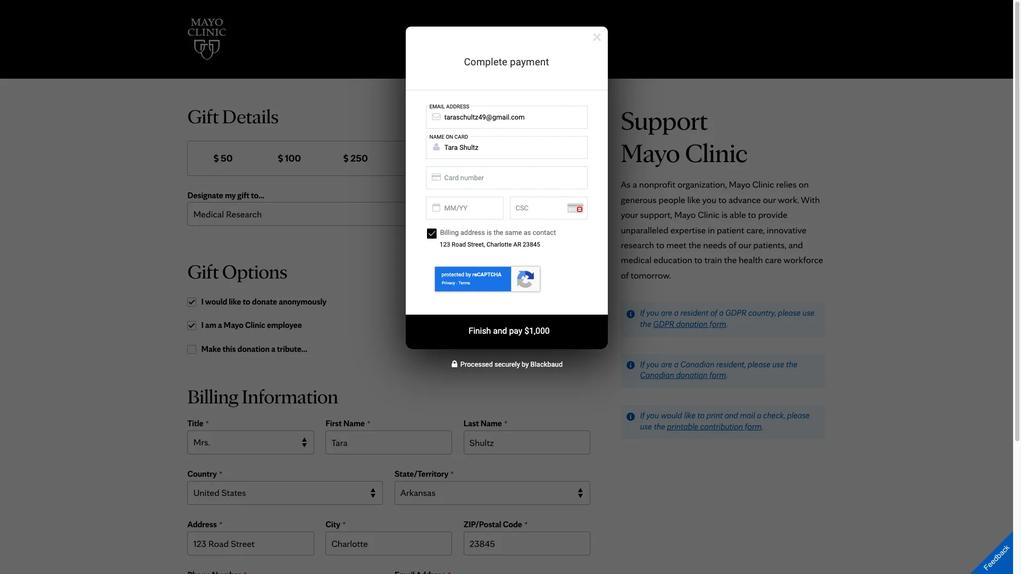 Task type: describe. For each thing, give the bounding box(es) containing it.
nonprofit
[[639, 179, 676, 190]]

dollar sign image for 250
[[344, 155, 348, 163]]

to left meet
[[656, 239, 665, 251]]

. inside the if you are a canadian resident, please use the canadian donation form .
[[726, 370, 728, 381]]

like inside if you would like to print and mail a check, please use the
[[684, 411, 696, 421]]

my
[[225, 190, 236, 200]]

patient
[[717, 224, 745, 235]]

needs
[[703, 239, 727, 251]]

a inside the as a nonprofit organization, mayo clinic relies on generous people like you to advance our work. with your support, mayo clinic is able to provide unparalleled expertise in patient care, innovative research to meet the needs of our patients, and medical education to train the health care workforce of tomorrow.
[[633, 179, 637, 190]]

as
[[621, 179, 631, 190]]

to...
[[251, 190, 265, 200]]

billing information
[[188, 384, 338, 408]]

if for if you would like to print and mail a check, please use the
[[640, 411, 645, 421]]

gift options
[[188, 260, 288, 284]]

print
[[707, 411, 723, 421]]

relies
[[776, 179, 797, 190]]

you for to
[[647, 411, 659, 421]]

are for canadian
[[661, 359, 672, 370]]

country
[[188, 469, 217, 479]]

anonymously
[[279, 297, 327, 307]]

0 horizontal spatial canadian
[[640, 370, 674, 381]]

code
[[503, 520, 522, 530]]

1 vertical spatial our
[[739, 239, 752, 251]]

if for if you are a canadian resident, please use the canadian donation form .
[[640, 359, 645, 370]]

gift for gift details
[[188, 104, 219, 128]]

city
[[326, 520, 340, 530]]

printable contribution form link
[[667, 422, 762, 432]]

info circle image
[[626, 361, 635, 370]]

form for of
[[710, 319, 726, 329]]

1,000
[[480, 152, 504, 165]]

please inside if you are a resident of a gdpr country, please use the
[[778, 308, 801, 318]]

donate
[[252, 297, 277, 307]]

2 vertical spatial mayo
[[224, 320, 244, 331]]

work.
[[778, 194, 799, 205]]

info circle image for use
[[626, 413, 635, 421]]

you inside the as a nonprofit organization, mayo clinic relies on generous people like you to advance our work. with your support, mayo clinic is able to provide unparalleled expertise in patient care, innovative research to meet the needs of our patients, and medical education to train the health care workforce of tomorrow.
[[702, 194, 717, 205]]

is
[[722, 209, 728, 220]]

your
[[621, 209, 638, 220]]

would inside if you would like to print and mail a check, please use the
[[661, 411, 682, 421]]

able
[[730, 209, 746, 220]]

last
[[464, 419, 479, 429]]

country,
[[749, 308, 776, 318]]

feedback button
[[961, 523, 1021, 575]]

gdpr donation form link
[[653, 319, 726, 329]]

research
[[621, 239, 654, 251]]

0 vertical spatial mayo
[[729, 179, 751, 190]]

support
[[621, 104, 708, 136]]

City text field
[[326, 532, 452, 556]]

0 vertical spatial donation
[[676, 319, 708, 329]]

first name
[[326, 419, 365, 429]]

designate my gift to...
[[188, 190, 265, 200]]

1 vertical spatial clinic
[[698, 209, 720, 220]]

this
[[223, 344, 236, 354]]

the inside if you would like to print and mail a check, please use the
[[654, 422, 665, 432]]

of inside if you are a resident of a gdpr country, please use the
[[711, 308, 717, 318]]

patients,
[[754, 239, 787, 251]]

education
[[654, 255, 693, 266]]

workforce
[[784, 255, 824, 266]]

make
[[201, 344, 221, 354]]

zip/postal
[[464, 520, 501, 530]]

health
[[739, 255, 763, 266]]

form for print
[[745, 422, 762, 432]]

and inside if you would like to print and mail a check, please use the
[[725, 411, 738, 421]]

care,
[[747, 224, 765, 235]]

a right the resident
[[719, 308, 724, 318]]

1 horizontal spatial mayo
[[674, 209, 696, 220]]

gift
[[237, 190, 250, 200]]

first
[[326, 419, 342, 429]]

on
[[799, 179, 809, 190]]

50
[[221, 152, 233, 165]]

gift for gift options
[[188, 260, 219, 284]]

last name
[[464, 419, 502, 429]]

gift details
[[188, 104, 279, 128]]

use inside if you are a resident of a gdpr country, please use the
[[803, 308, 815, 318]]

other
[[542, 152, 567, 165]]

support,
[[640, 209, 672, 220]]

the inside the if you are a canadian resident, please use the canadian donation form .
[[786, 359, 798, 370]]

information
[[242, 384, 338, 408]]

contribution
[[700, 422, 743, 432]]

use inside if you would like to print and mail a check, please use the
[[640, 422, 652, 432]]

in
[[708, 224, 715, 235]]

resident,
[[717, 359, 746, 370]]

if for if you are a resident of a gdpr country, please use the
[[640, 308, 645, 318]]

2 horizontal spatial of
[[729, 239, 737, 251]]

. for a
[[726, 319, 728, 329]]

train
[[705, 255, 722, 266]]

feedback
[[982, 544, 1012, 573]]

mayo clinic
[[621, 137, 748, 168]]

500
[[416, 152, 435, 165]]

gdpr donation form .
[[653, 319, 728, 329]]

to right able
[[748, 209, 756, 220]]

advance
[[729, 194, 761, 205]]

like inside the as a nonprofit organization, mayo clinic relies on generous people like you to advance our work. with your support, mayo clinic is able to provide unparalleled expertise in patient care, innovative research to meet the needs of our patients, and medical education to train the health care workforce of tomorrow.
[[688, 194, 701, 205]]

to up is
[[719, 194, 727, 205]]

as a nonprofit organization, mayo clinic relies on generous people like you to advance our work. with your support, mayo clinic is able to provide unparalleled expertise in patient care, innovative research to meet the needs of our patients, and medical education to train the health care workforce of tomorrow.
[[621, 179, 824, 281]]



Task type: vqa. For each thing, say whether or not it's contained in the screenshot.


Task type: locate. For each thing, give the bounding box(es) containing it.
zip/postal code
[[464, 520, 522, 530]]

you
[[702, 194, 717, 205], [647, 308, 659, 318], [647, 359, 659, 370], [647, 411, 659, 421]]

2 vertical spatial .
[[762, 422, 764, 432]]

mail
[[740, 411, 755, 421]]

0 horizontal spatial would
[[205, 297, 227, 307]]

form down mail
[[745, 422, 762, 432]]

0 horizontal spatial clinic
[[245, 320, 265, 331]]

1 name from the left
[[344, 419, 365, 429]]

mayo clinic logo image
[[188, 19, 226, 60]]

please right check,
[[787, 411, 810, 421]]

check,
[[763, 411, 785, 421]]

1 vertical spatial would
[[661, 411, 682, 421]]

a inside the if you are a canadian resident, please use the canadian donation form .
[[674, 359, 679, 370]]

meet
[[667, 239, 687, 251]]

1 vertical spatial please
[[748, 359, 771, 370]]

clinic left relies
[[753, 179, 774, 190]]

1 horizontal spatial use
[[773, 359, 785, 370]]

1 horizontal spatial name
[[481, 419, 502, 429]]

info circle image for the
[[626, 310, 635, 319]]

dollar sign image for 1,000
[[473, 155, 477, 163]]

1 horizontal spatial of
[[711, 308, 717, 318]]

0 horizontal spatial mayo
[[224, 320, 244, 331]]

info circle image
[[626, 310, 635, 319], [626, 413, 635, 421]]

2 vertical spatial of
[[711, 308, 717, 318]]

2 vertical spatial use
[[640, 422, 652, 432]]

medical
[[621, 255, 652, 266]]

2 horizontal spatial use
[[803, 308, 815, 318]]

0 horizontal spatial of
[[621, 270, 629, 281]]

form
[[710, 319, 726, 329], [710, 370, 726, 381], [745, 422, 762, 432]]

2 dollar sign image from the left
[[344, 155, 348, 163]]

dollar sign image left 1,000
[[473, 155, 477, 163]]

provide
[[758, 209, 788, 220]]

mayo up expertise
[[674, 209, 696, 220]]

form up resident,
[[710, 319, 726, 329]]

please inside if you would like to print and mail a check, please use the
[[787, 411, 810, 421]]

you inside if you would like to print and mail a check, please use the
[[647, 411, 659, 421]]

would up am
[[205, 297, 227, 307]]

1 vertical spatial .
[[726, 370, 728, 381]]

250
[[351, 152, 368, 165]]

0 vertical spatial are
[[661, 308, 672, 318]]

i for i am a mayo clinic employee
[[201, 320, 204, 331]]

if
[[640, 308, 645, 318], [640, 359, 645, 370], [640, 411, 645, 421]]

1 vertical spatial if
[[640, 359, 645, 370]]

the
[[689, 239, 701, 251], [724, 255, 737, 266], [640, 319, 652, 329], [786, 359, 798, 370], [654, 422, 665, 432]]

gdpr inside if you are a resident of a gdpr country, please use the
[[726, 308, 747, 318]]

mayo
[[729, 179, 751, 190], [674, 209, 696, 220], [224, 320, 244, 331]]

mayo right am
[[224, 320, 244, 331]]

0 horizontal spatial and
[[725, 411, 738, 421]]

0 vertical spatial use
[[803, 308, 815, 318]]

0 vertical spatial gdpr
[[726, 308, 747, 318]]

2 vertical spatial like
[[684, 411, 696, 421]]

you inside if you are a resident of a gdpr country, please use the
[[647, 308, 659, 318]]

2 gift from the top
[[188, 260, 219, 284]]

name for first name
[[344, 419, 365, 429]]

0 vertical spatial clinic
[[753, 179, 774, 190]]

0 horizontal spatial name
[[344, 419, 365, 429]]

2 horizontal spatial clinic
[[753, 179, 774, 190]]

are
[[661, 308, 672, 318], [661, 359, 672, 370]]

1 vertical spatial of
[[621, 270, 629, 281]]

1 vertical spatial donation
[[238, 344, 270, 354]]

designate
[[188, 190, 223, 200]]

0 vertical spatial would
[[205, 297, 227, 307]]

use
[[803, 308, 815, 318], [773, 359, 785, 370], [640, 422, 652, 432]]

2 horizontal spatial dollar sign image
[[473, 155, 477, 163]]

details
[[222, 104, 279, 128]]

and
[[789, 239, 803, 251], [725, 411, 738, 421]]

care
[[765, 255, 782, 266]]

a up canadian donation form link
[[674, 359, 679, 370]]

use inside the if you are a canadian resident, please use the canadian donation form .
[[773, 359, 785, 370]]

you inside the if you are a canadian resident, please use the canadian donation form .
[[647, 359, 659, 370]]

info circle image down info circle image
[[626, 413, 635, 421]]

0 vertical spatial gift
[[188, 104, 219, 128]]

1 i from the top
[[201, 297, 204, 307]]

name right first
[[344, 419, 365, 429]]

you for canadian
[[647, 359, 659, 370]]

expertise
[[671, 224, 706, 235]]

like up "i am a mayo clinic employee" at the bottom left
[[229, 297, 241, 307]]

are up canadian donation form link
[[661, 359, 672, 370]]

1 vertical spatial use
[[773, 359, 785, 370]]

2 if from the top
[[640, 359, 645, 370]]

if you are a resident of a gdpr country, please use the
[[640, 308, 815, 329]]

0 vertical spatial and
[[789, 239, 803, 251]]

1 horizontal spatial our
[[763, 194, 776, 205]]

i for i would like to donate anonymously
[[201, 297, 204, 307]]

1 vertical spatial gdpr
[[653, 319, 675, 329]]

of
[[729, 239, 737, 251], [621, 270, 629, 281], [711, 308, 717, 318]]

2 vertical spatial form
[[745, 422, 762, 432]]

people
[[659, 194, 686, 205]]

of down patient
[[729, 239, 737, 251]]

state/territory
[[395, 469, 449, 479]]

1 horizontal spatial canadian
[[681, 359, 715, 370]]

name for last name
[[481, 419, 502, 429]]

dollar sign image
[[278, 155, 283, 163], [344, 155, 348, 163], [473, 155, 477, 163]]

. for and
[[762, 422, 764, 432]]

are inside if you are a resident of a gdpr country, please use the
[[661, 308, 672, 318]]

0 horizontal spatial use
[[640, 422, 652, 432]]

if inside if you are a resident of a gdpr country, please use the
[[640, 308, 645, 318]]

i would like to donate anonymously
[[201, 297, 327, 307]]

and up the workforce
[[789, 239, 803, 251]]

2 i from the top
[[201, 320, 204, 331]]

0 horizontal spatial our
[[739, 239, 752, 251]]

address
[[188, 520, 217, 530]]

and inside the as a nonprofit organization, mayo clinic relies on generous people like you to advance our work. with your support, mayo clinic is able to provide unparalleled expertise in patient care, innovative research to meet the needs of our patients, and medical education to train the health care workforce of tomorrow.
[[789, 239, 803, 251]]

donation up print on the bottom of page
[[676, 370, 708, 381]]

our up provide
[[763, 194, 776, 205]]

use right country,
[[803, 308, 815, 318]]

organization,
[[678, 179, 727, 190]]

would up printable
[[661, 411, 682, 421]]

1 vertical spatial info circle image
[[626, 413, 635, 421]]

gdpr left country,
[[726, 308, 747, 318]]

am
[[205, 320, 216, 331]]

donation down the resident
[[676, 319, 708, 329]]

gdpr down the 'tomorrow.'
[[653, 319, 675, 329]]

to
[[719, 194, 727, 205], [748, 209, 756, 220], [656, 239, 665, 251], [695, 255, 703, 266], [243, 297, 250, 307], [698, 411, 705, 421]]

2 vertical spatial donation
[[676, 370, 708, 381]]

3 if from the top
[[640, 411, 645, 421]]

2 vertical spatial clinic
[[245, 320, 265, 331]]

100
[[285, 152, 301, 165]]

make this donation a tribute...
[[201, 344, 307, 354]]

options
[[222, 260, 288, 284]]

1 vertical spatial and
[[725, 411, 738, 421]]

i
[[201, 297, 204, 307], [201, 320, 204, 331]]

0 vertical spatial .
[[726, 319, 728, 329]]

to left train
[[695, 255, 703, 266]]

2 info circle image from the top
[[626, 413, 635, 421]]

1 horizontal spatial clinic
[[698, 209, 720, 220]]

donation
[[676, 319, 708, 329], [238, 344, 270, 354], [676, 370, 708, 381]]

of right the resident
[[711, 308, 717, 318]]

if you would like to print and mail a check, please use the
[[640, 411, 810, 432]]

tribute...
[[277, 344, 307, 354]]

i am a mayo clinic employee
[[201, 320, 302, 331]]

a inside if you would like to print and mail a check, please use the
[[757, 411, 762, 421]]

i left am
[[201, 320, 204, 331]]

gift up dollar sign image
[[188, 104, 219, 128]]

like up printable
[[684, 411, 696, 421]]

you down the 'tomorrow.'
[[647, 308, 659, 318]]

clinic up 'in'
[[698, 209, 720, 220]]

0 vertical spatial info circle image
[[626, 310, 635, 319]]

like
[[688, 194, 701, 205], [229, 297, 241, 307], [684, 411, 696, 421]]

gdpr
[[726, 308, 747, 318], [653, 319, 675, 329]]

of down medical
[[621, 270, 629, 281]]

name right last
[[481, 419, 502, 429]]

resident
[[681, 308, 709, 318]]

our up health
[[739, 239, 752, 251]]

dollar sign image for 100
[[278, 155, 283, 163]]

a right mail
[[757, 411, 762, 421]]

use right resident,
[[773, 359, 785, 370]]

please inside the if you are a canadian resident, please use the canadian donation form .
[[748, 359, 771, 370]]

with
[[801, 194, 820, 205]]

a up gdpr donation form link
[[674, 308, 679, 318]]

2 are from the top
[[661, 359, 672, 370]]

a right am
[[218, 320, 222, 331]]

donation down "i am a mayo clinic employee" at the bottom left
[[238, 344, 270, 354]]

2 name from the left
[[481, 419, 502, 429]]

are inside the if you are a canadian resident, please use the canadian donation form .
[[661, 359, 672, 370]]

our
[[763, 194, 776, 205], [739, 239, 752, 251]]

1 vertical spatial i
[[201, 320, 204, 331]]

1 are from the top
[[661, 308, 672, 318]]

0 vertical spatial our
[[763, 194, 776, 205]]

printable
[[667, 422, 699, 432]]

printable contribution form .
[[667, 422, 764, 432]]

First Name text field
[[326, 431, 452, 455]]

mayo up the advance
[[729, 179, 751, 190]]

1 vertical spatial gift
[[188, 260, 219, 284]]

.
[[726, 319, 728, 329], [726, 370, 728, 381], [762, 422, 764, 432]]

innovative
[[767, 224, 807, 235]]

0 vertical spatial canadian
[[681, 359, 715, 370]]

please right resident,
[[748, 359, 771, 370]]

donation inside the if you are a canadian resident, please use the canadian donation form .
[[676, 370, 708, 381]]

generous
[[621, 194, 657, 205]]

you down organization,
[[702, 194, 717, 205]]

0 vertical spatial if
[[640, 308, 645, 318]]

canadian donation form link
[[640, 370, 726, 381]]

you down canadian donation form link
[[647, 411, 659, 421]]

1 horizontal spatial gdpr
[[726, 308, 747, 318]]

1 horizontal spatial dollar sign image
[[344, 155, 348, 163]]

ZIP/Postal Code text field
[[464, 532, 590, 556]]

the inside if you are a resident of a gdpr country, please use the
[[640, 319, 652, 329]]

use left printable
[[640, 422, 652, 432]]

gift left options
[[188, 260, 219, 284]]

0 vertical spatial i
[[201, 297, 204, 307]]

1 dollar sign image from the left
[[278, 155, 283, 163]]

1 horizontal spatial would
[[661, 411, 682, 421]]

employee
[[267, 320, 302, 331]]

0 horizontal spatial gdpr
[[653, 319, 675, 329]]

0 vertical spatial like
[[688, 194, 701, 205]]

form inside the if you are a canadian resident, please use the canadian donation form .
[[710, 370, 726, 381]]

dollar sign image left 100 at the left of the page
[[278, 155, 283, 163]]

0 horizontal spatial dollar sign image
[[278, 155, 283, 163]]

1 vertical spatial mayo
[[674, 209, 696, 220]]

are up gdpr donation form link
[[661, 308, 672, 318]]

please
[[778, 308, 801, 318], [748, 359, 771, 370], [787, 411, 810, 421]]

canadian
[[681, 359, 715, 370], [640, 370, 674, 381]]

0 vertical spatial form
[[710, 319, 726, 329]]

you right info circle image
[[647, 359, 659, 370]]

i down the gift options
[[201, 297, 204, 307]]

are for resident
[[661, 308, 672, 318]]

tomorrow.
[[631, 270, 671, 281]]

support mayo clinic
[[621, 104, 748, 168]]

1 vertical spatial canadian
[[640, 370, 674, 381]]

title
[[188, 419, 204, 429]]

1 gift from the top
[[188, 104, 219, 128]]

dollar sign image
[[214, 155, 219, 163]]

name
[[344, 419, 365, 429], [481, 419, 502, 429]]

3 dollar sign image from the left
[[473, 155, 477, 163]]

and up contribution
[[725, 411, 738, 421]]

1 if from the top
[[640, 308, 645, 318]]

if you are a canadian resident, please use the canadian donation form .
[[640, 359, 798, 381]]

2 horizontal spatial mayo
[[729, 179, 751, 190]]

0 vertical spatial please
[[778, 308, 801, 318]]

to left donate on the left of page
[[243, 297, 250, 307]]

2 vertical spatial if
[[640, 411, 645, 421]]

1 info circle image from the top
[[626, 310, 635, 319]]

dollar sign image left 250
[[344, 155, 348, 163]]

like down organization,
[[688, 194, 701, 205]]

to left print on the bottom of page
[[698, 411, 705, 421]]

0 vertical spatial of
[[729, 239, 737, 251]]

if inside if you would like to print and mail a check, please use the
[[640, 411, 645, 421]]

please right country,
[[778, 308, 801, 318]]

Address text field
[[188, 532, 314, 556]]

clinic up the make this donation a tribute...
[[245, 320, 265, 331]]

2 vertical spatial please
[[787, 411, 810, 421]]

if inside the if you are a canadian resident, please use the canadian donation form .
[[640, 359, 645, 370]]

form down resident,
[[710, 370, 726, 381]]

a right as
[[633, 179, 637, 190]]

1 vertical spatial like
[[229, 297, 241, 307]]

you for resident
[[647, 308, 659, 318]]

billing
[[188, 384, 239, 408]]

1 vertical spatial are
[[661, 359, 672, 370]]

1 horizontal spatial and
[[789, 239, 803, 251]]

to inside if you would like to print and mail a check, please use the
[[698, 411, 705, 421]]

1 vertical spatial form
[[710, 370, 726, 381]]

unparalleled
[[621, 224, 669, 235]]

info circle image down the 'tomorrow.'
[[626, 310, 635, 319]]

a left 'tribute...'
[[271, 344, 275, 354]]

Last Name text field
[[464, 431, 590, 455]]



